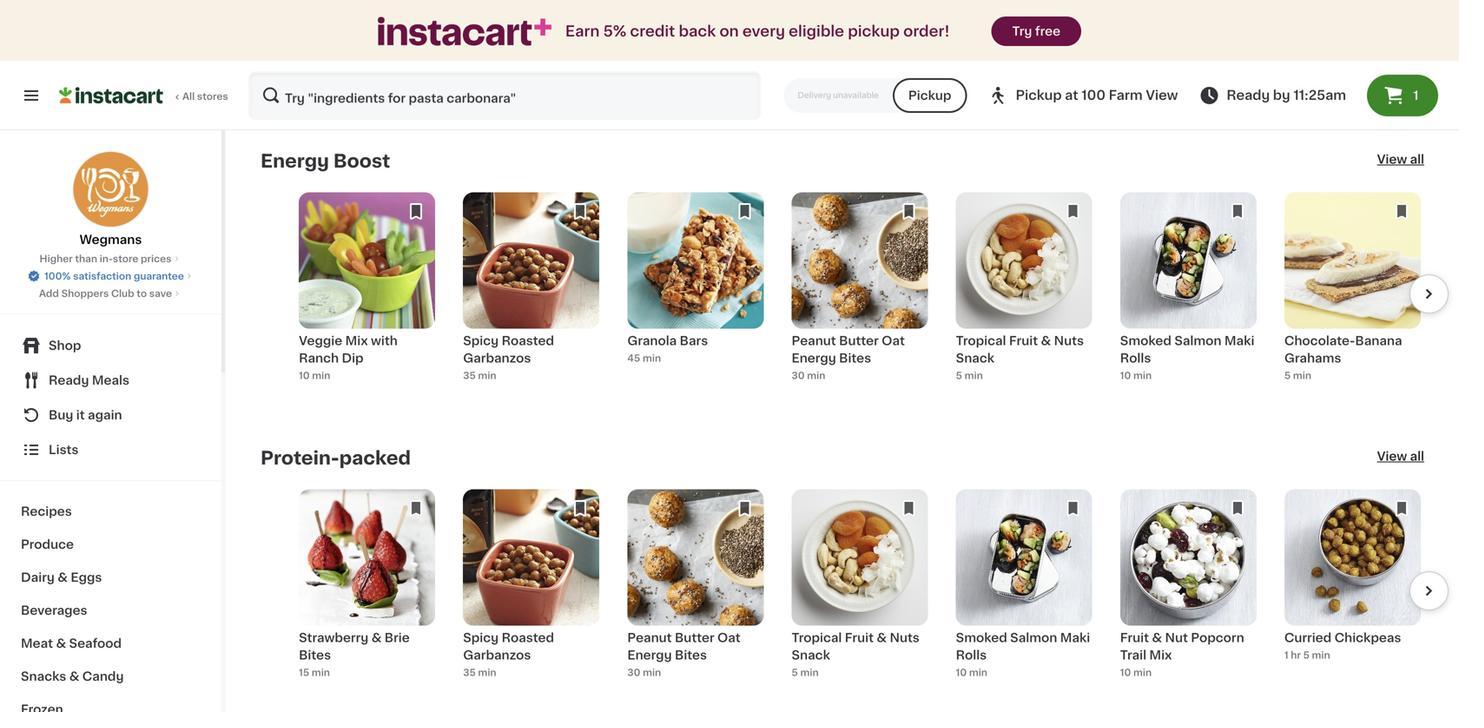 Task type: describe. For each thing, give the bounding box(es) containing it.
55 min
[[299, 91, 332, 101]]

pickup
[[848, 24, 900, 39]]

buy it again
[[49, 409, 122, 421]]

1 horizontal spatial 30
[[792, 371, 805, 381]]

balsamic for balsamic roasted cabbage
[[1121, 38, 1178, 50]]

recipe card group containing granola bars
[[628, 192, 764, 406]]

banana
[[1356, 335, 1403, 347]]

& for meat & seafood
[[56, 638, 66, 650]]

1 horizontal spatial 15
[[649, 74, 659, 83]]

hr for stew
[[636, 74, 647, 83]]

100% satisfaction guarantee
[[44, 272, 184, 281]]

0 vertical spatial tropical fruit & nuts snack
[[956, 335, 1084, 364]]

0 vertical spatial garbanzos
[[792, 55, 860, 67]]

all stores
[[182, 92, 228, 101]]

0 horizontal spatial oat
[[718, 632, 741, 644]]

all
[[182, 92, 195, 101]]

0 vertical spatial peanut
[[792, 335, 836, 347]]

mix inside veggie mix with ranch dip
[[345, 335, 368, 347]]

0 vertical spatial tropical
[[956, 335, 1007, 347]]

view all link for energy boost
[[1378, 151, 1425, 172]]

0 vertical spatial 35 min
[[792, 74, 825, 83]]

baked
[[956, 38, 996, 50]]

wegmans logo image
[[73, 151, 149, 228]]

roasted inside balsamic & parmesan roasted broccoli
[[1285, 55, 1337, 67]]

baked parmesan zucchini curly fries
[[956, 38, 1081, 67]]

2 hr 20 min
[[463, 74, 517, 83]]

zucchini
[[956, 55, 1011, 67]]

club
[[111, 289, 134, 298]]

1 vertical spatial rolls
[[956, 649, 987, 662]]

all for protein-packed
[[1411, 450, 1425, 463]]

with for garlic steaks with nectarine-onion relish
[[385, 38, 412, 50]]

0 vertical spatial peanut butter oat energy bites
[[792, 335, 905, 364]]

ready for ready meals
[[49, 374, 89, 387]]

100
[[1082, 89, 1106, 102]]

recipe card group containing veggie mix with ranch dip
[[299, 192, 435, 406]]

0 horizontal spatial snack
[[792, 649, 831, 662]]

bars
[[680, 335, 708, 347]]

protein-
[[261, 449, 339, 467]]

item carousel region for boost
[[261, 192, 1449, 406]]

chicken
[[707, 38, 759, 50]]

1 horizontal spatial fruit
[[1010, 335, 1038, 347]]

0 horizontal spatial 30 min
[[628, 668, 661, 678]]

0 vertical spatial nuts
[[1054, 335, 1084, 347]]

parmesan inside baked parmesan zucchini curly fries
[[999, 38, 1061, 50]]

1 vertical spatial smoked salmon maki rolls
[[956, 632, 1091, 662]]

satisfaction
[[73, 272, 131, 281]]

spicy roasted garbanzos for protein-packed
[[463, 632, 554, 662]]

view for energy boost
[[1378, 153, 1408, 165]]

1 horizontal spatial salmon
[[1175, 335, 1222, 347]]

balsamic roasted cabbage
[[1121, 38, 1234, 67]]

0 vertical spatial energy
[[261, 152, 329, 170]]

ranch
[[299, 352, 339, 364]]

hr for cheese
[[472, 74, 482, 83]]

meat & seafood
[[21, 638, 122, 650]]

1 horizontal spatial butter
[[839, 335, 879, 347]]

recipe card group containing chocolate-banana grahams
[[1285, 192, 1421, 406]]

recipe card group containing strawberry & brie bites
[[299, 490, 435, 703]]

1 vertical spatial salmon
[[1011, 632, 1058, 644]]

balsamic for balsamic & parmesan roasted broccoli
[[1285, 38, 1342, 50]]

back
[[679, 24, 716, 39]]

15 min
[[299, 668, 330, 678]]

lists link
[[10, 433, 211, 467]]

style
[[672, 38, 704, 50]]

0 horizontal spatial 5 min
[[792, 668, 819, 678]]

15 inside the recipe card group
[[299, 668, 309, 678]]

0 vertical spatial oat
[[882, 335, 905, 347]]

spicy roasted garbanzos for energy boost
[[463, 335, 554, 364]]

it
[[76, 409, 85, 421]]

brie
[[385, 632, 410, 644]]

45 for granola bars
[[628, 354, 641, 363]]

instacart logo image
[[59, 85, 163, 106]]

1 horizontal spatial rolls
[[1121, 352, 1152, 364]]

0 vertical spatial spicy roasted garbanzos
[[792, 38, 883, 67]]

on
[[720, 24, 739, 39]]

1 vertical spatial peanut butter oat energy bites
[[628, 632, 741, 662]]

& for snacks & candy
[[69, 671, 79, 683]]

0 vertical spatial snack
[[956, 352, 995, 364]]

5%
[[603, 24, 627, 39]]

1 vertical spatial tropical fruit & nuts snack
[[792, 632, 920, 662]]

& for balsamic & parmesan roasted broccoli
[[1345, 38, 1356, 50]]

meat & seafood link
[[10, 627, 211, 660]]

packed
[[339, 449, 411, 467]]

45 for baked parmesan zucchini curly fries
[[956, 74, 969, 83]]

cheese
[[463, 55, 511, 67]]

curried chickpeas
[[1285, 632, 1402, 644]]

snacks & candy link
[[10, 660, 211, 693]]

granola bars
[[628, 335, 708, 347]]

goat
[[533, 38, 563, 50]]

balsamic roasted cabbage link
[[1121, 0, 1257, 109]]

20
[[484, 74, 497, 83]]

beets with goat cheese
[[463, 38, 563, 67]]

1 vertical spatial 30
[[628, 668, 641, 678]]

11:25am
[[1294, 89, 1347, 102]]

1 button
[[1368, 75, 1439, 116]]

garlic steaks with nectarine-onion relish
[[299, 38, 412, 85]]

higher than in-store prices
[[40, 254, 172, 264]]

with for veggie mix with ranch dip
[[371, 335, 398, 347]]

add
[[39, 289, 59, 298]]

garbanzos for energy boost
[[463, 352, 531, 364]]

try
[[1013, 25, 1033, 37]]

& for dairy & eggs
[[58, 572, 68, 584]]

all stores link
[[59, 71, 229, 120]]

1 hr 5 min
[[1285, 651, 1331, 660]]

recipe card group containing fruit & nut popcorn trail mix
[[1121, 490, 1257, 703]]

pickup button
[[893, 78, 967, 113]]

try free
[[1013, 25, 1061, 37]]

snacks
[[21, 671, 66, 683]]

ready meals
[[49, 374, 129, 387]]

recipes
[[21, 506, 72, 518]]

higher than in-store prices link
[[40, 252, 182, 266]]

boost
[[333, 152, 390, 170]]

dip
[[342, 352, 364, 364]]

view all for protein-packed
[[1378, 450, 1425, 463]]

again
[[88, 409, 122, 421]]

0 horizontal spatial nuts
[[890, 632, 920, 644]]

0 vertical spatial 35
[[792, 74, 805, 83]]

view all for energy boost
[[1378, 153, 1425, 165]]

0 vertical spatial spicy
[[792, 38, 828, 50]]

0 vertical spatial smoked salmon maki rolls
[[1121, 335, 1255, 364]]

broccoli
[[1340, 55, 1393, 67]]

view inside popup button
[[1146, 89, 1178, 102]]

1 horizontal spatial bites
[[675, 649, 707, 662]]

by
[[1274, 89, 1291, 102]]

curried
[[1285, 632, 1332, 644]]

Search field
[[250, 73, 760, 118]]

0 horizontal spatial smoked
[[956, 632, 1008, 644]]



Task type: vqa. For each thing, say whether or not it's contained in the screenshot.
Smoked Salmon Maki Rolls
yes



Task type: locate. For each thing, give the bounding box(es) containing it.
2 vertical spatial 35
[[463, 668, 476, 678]]

1 horizontal spatial smoked
[[1121, 335, 1172, 347]]

1 for 1 hr 5 min
[[1285, 651, 1289, 660]]

parmesan inside balsamic & parmesan roasted broccoli
[[1358, 38, 1421, 50]]

with left goat
[[503, 38, 530, 50]]

eligible
[[789, 24, 845, 39]]

add shoppers club to save
[[39, 289, 172, 298]]

mix up dip
[[345, 335, 368, 347]]

1 balsamic from the left
[[1121, 38, 1178, 50]]

35 min for boost
[[463, 371, 497, 381]]

credit
[[630, 24, 675, 39]]

45 min for baked parmesan zucchini curly fries
[[956, 74, 990, 83]]

45
[[956, 74, 969, 83], [628, 354, 641, 363]]

ready by 11:25am link
[[1199, 85, 1347, 106]]

1 vertical spatial mix
[[1150, 649, 1172, 662]]

1 vertical spatial snack
[[792, 649, 831, 662]]

10 min
[[299, 371, 331, 381], [1121, 371, 1152, 381], [956, 668, 988, 678], [1121, 668, 1152, 678]]

1 vertical spatial ready
[[49, 374, 89, 387]]

wegmans link
[[73, 151, 149, 248]]

45 min for granola bars
[[628, 354, 661, 363]]

35
[[792, 74, 805, 83], [463, 371, 476, 381], [463, 668, 476, 678]]

1 vertical spatial 45 min
[[628, 354, 661, 363]]

1 vertical spatial 30 min
[[628, 668, 661, 678]]

shop
[[49, 340, 81, 352]]

35 for boost
[[463, 371, 476, 381]]

1 horizontal spatial smoked salmon maki rolls
[[1121, 335, 1255, 364]]

& for fruit & nut popcorn trail mix
[[1152, 632, 1163, 644]]

2 parmesan from the left
[[1358, 38, 1421, 50]]

0 horizontal spatial hr
[[472, 74, 482, 83]]

35 min
[[792, 74, 825, 83], [463, 371, 497, 381], [463, 668, 497, 678]]

parmesan
[[999, 38, 1061, 50], [1358, 38, 1421, 50]]

all
[[1411, 153, 1425, 165], [1411, 450, 1425, 463]]

1 horizontal spatial energy
[[628, 649, 672, 662]]

balsamic up cabbage
[[1121, 38, 1178, 50]]

garbanzos for protein-packed
[[463, 649, 531, 662]]

2 all from the top
[[1411, 450, 1425, 463]]

popcorn
[[1191, 632, 1245, 644]]

0 horizontal spatial 45
[[628, 354, 641, 363]]

pickup inside pickup button
[[909, 89, 952, 102]]

snacks & candy
[[21, 671, 124, 683]]

45 down zucchini
[[956, 74, 969, 83]]

45 min
[[956, 74, 990, 83], [628, 354, 661, 363]]

at
[[1065, 89, 1079, 102]]

1 vertical spatial view all link
[[1378, 448, 1425, 469]]

every
[[743, 24, 785, 39]]

0 vertical spatial view all
[[1378, 153, 1425, 165]]

1 horizontal spatial pickup
[[1016, 89, 1062, 102]]

0 vertical spatial 30
[[792, 371, 805, 381]]

eggs
[[71, 572, 102, 584]]

oat
[[882, 335, 905, 347], [718, 632, 741, 644]]

pickup for pickup at 100 farm view
[[1016, 89, 1062, 102]]

parmesan down try free
[[999, 38, 1061, 50]]

maki
[[1225, 335, 1255, 347], [1061, 632, 1091, 644]]

1 vertical spatial 45
[[628, 354, 641, 363]]

earn
[[566, 24, 600, 39]]

chocolate-
[[1285, 335, 1356, 347]]

spicy roasted garbanzos
[[792, 38, 883, 67], [463, 335, 554, 364], [463, 632, 554, 662]]

& inside fruit & nut popcorn trail mix
[[1152, 632, 1163, 644]]

balsamic
[[1121, 38, 1178, 50], [1285, 38, 1342, 50]]

mix
[[345, 335, 368, 347], [1150, 649, 1172, 662]]

lists
[[49, 444, 79, 456]]

fruit inside fruit & nut popcorn trail mix
[[1121, 632, 1150, 644]]

view
[[1146, 89, 1178, 102], [1378, 153, 1408, 165], [1378, 450, 1408, 463]]

30 min
[[792, 371, 826, 381], [628, 668, 661, 678]]

balsamic inside balsamic & parmesan roasted broccoli
[[1285, 38, 1342, 50]]

& inside strawberry & brie bites
[[372, 632, 382, 644]]

parmesan up the "broccoli"
[[1358, 38, 1421, 50]]

dairy & eggs link
[[10, 561, 211, 594]]

beverages link
[[10, 594, 211, 627]]

1 inside button
[[1414, 89, 1419, 102]]

with inside beets with goat cheese
[[503, 38, 530, 50]]

1 vertical spatial nuts
[[890, 632, 920, 644]]

1 horizontal spatial nuts
[[1054, 335, 1084, 347]]

1 vertical spatial butter
[[675, 632, 715, 644]]

1 horizontal spatial maki
[[1225, 335, 1255, 347]]

100% satisfaction guarantee button
[[27, 266, 195, 283]]

2 horizontal spatial 5 min
[[1285, 371, 1312, 381]]

1 vertical spatial 35 min
[[463, 371, 497, 381]]

1 horizontal spatial 5 min
[[956, 371, 983, 381]]

1 vertical spatial 35
[[463, 371, 476, 381]]

cabbage
[[1121, 55, 1178, 67]]

0 vertical spatial smoked
[[1121, 335, 1172, 347]]

ready meals button
[[10, 363, 211, 398]]

salmon
[[1175, 335, 1222, 347], [1011, 632, 1058, 644]]

1 vertical spatial peanut
[[628, 632, 672, 644]]

1 horizontal spatial oat
[[882, 335, 905, 347]]

farm
[[1109, 89, 1143, 102]]

0 vertical spatial salmon
[[1175, 335, 1222, 347]]

2 item carousel region from the top
[[261, 490, 1449, 703]]

tropical
[[956, 335, 1007, 347], [792, 632, 842, 644]]

hr right '2'
[[472, 74, 482, 83]]

higher
[[40, 254, 73, 264]]

mix inside fruit & nut popcorn trail mix
[[1150, 649, 1172, 662]]

1 down balsamic & parmesan roasted broccoli
[[1414, 89, 1419, 102]]

0 horizontal spatial energy
[[261, 152, 329, 170]]

1 down curried
[[1285, 651, 1289, 660]]

6
[[628, 74, 634, 83]]

2 vertical spatial energy
[[628, 649, 672, 662]]

1 vertical spatial item carousel region
[[261, 490, 1449, 703]]

hr down curried
[[1291, 651, 1301, 660]]

1 vertical spatial smoked
[[956, 632, 1008, 644]]

45 inside the recipe card group
[[628, 354, 641, 363]]

1 item carousel region from the top
[[261, 192, 1449, 406]]

with inside the garlic steaks with nectarine-onion relish
[[385, 38, 412, 50]]

view all link for protein-packed
[[1378, 448, 1425, 469]]

grahams
[[1285, 352, 1342, 364]]

45 min down zucchini
[[956, 74, 990, 83]]

store
[[113, 254, 138, 264]]

1 for 1
[[1414, 89, 1419, 102]]

0 horizontal spatial bites
[[299, 649, 331, 662]]

hr right "6"
[[636, 74, 647, 83]]

strawberry
[[299, 632, 369, 644]]

15 down "stew" on the left
[[649, 74, 659, 83]]

0 horizontal spatial tropical fruit & nuts snack
[[792, 632, 920, 662]]

recipe card group
[[299, 192, 435, 406], [463, 192, 600, 406], [628, 192, 764, 406], [792, 192, 928, 406], [956, 192, 1093, 406], [1121, 192, 1257, 406], [1285, 192, 1421, 406], [299, 490, 435, 703], [463, 490, 600, 703], [628, 490, 764, 703], [792, 490, 928, 703], [956, 490, 1093, 703], [1121, 490, 1257, 703], [1285, 490, 1421, 703]]

free
[[1036, 25, 1061, 37]]

nuts
[[1054, 335, 1084, 347], [890, 632, 920, 644]]

to
[[137, 289, 147, 298]]

beets
[[463, 38, 500, 50]]

45 down granola
[[628, 354, 641, 363]]

0 vertical spatial item carousel region
[[261, 192, 1449, 406]]

order!
[[904, 24, 950, 39]]

service type group
[[784, 78, 967, 113]]

dairy & eggs
[[21, 572, 102, 584]]

None search field
[[248, 71, 761, 120]]

0 horizontal spatial 30
[[628, 668, 641, 678]]

2 vertical spatial spicy
[[463, 632, 499, 644]]

0 horizontal spatial parmesan
[[999, 38, 1061, 50]]

35 min for packed
[[463, 668, 497, 678]]

curly
[[1013, 55, 1047, 67]]

0 horizontal spatial ready
[[49, 374, 89, 387]]

15 down strawberry
[[299, 668, 309, 678]]

pickup down order!
[[909, 89, 952, 102]]

balsamic up 11:25am
[[1285, 38, 1342, 50]]

1 vertical spatial garbanzos
[[463, 352, 531, 364]]

1 horizontal spatial peanut butter oat energy bites
[[792, 335, 905, 364]]

1 all from the top
[[1411, 153, 1425, 165]]

ready meals link
[[10, 363, 211, 398]]

0 horizontal spatial peanut
[[628, 632, 672, 644]]

balsamic inside balsamic roasted cabbage
[[1121, 38, 1178, 50]]

0 horizontal spatial salmon
[[1011, 632, 1058, 644]]

1 horizontal spatial mix
[[1150, 649, 1172, 662]]

bites inside strawberry & brie bites
[[299, 649, 331, 662]]

1 horizontal spatial 30 min
[[792, 371, 826, 381]]

0 vertical spatial view
[[1146, 89, 1178, 102]]

1 vertical spatial spicy roasted garbanzos
[[463, 335, 554, 364]]

0 horizontal spatial balsamic
[[1121, 38, 1178, 50]]

0 horizontal spatial fruit
[[845, 632, 874, 644]]

energy
[[261, 152, 329, 170], [792, 352, 836, 364], [628, 649, 672, 662]]

chocolate-banana grahams
[[1285, 335, 1403, 364]]

0 horizontal spatial rolls
[[956, 649, 987, 662]]

1 vertical spatial energy
[[792, 352, 836, 364]]

1 horizontal spatial tropical fruit & nuts snack
[[956, 335, 1084, 364]]

pickup at 100 farm view
[[1016, 89, 1178, 102]]

with right veggie
[[371, 335, 398, 347]]

chickpeas
[[1335, 632, 1402, 644]]

0 vertical spatial maki
[[1225, 335, 1255, 347]]

spicy for packed
[[463, 632, 499, 644]]

0 vertical spatial rolls
[[1121, 352, 1152, 364]]

earn 5% credit back on every eligible pickup order!
[[566, 24, 950, 39]]

2 horizontal spatial bites
[[839, 352, 872, 364]]

add shoppers club to save link
[[39, 287, 183, 301]]

guarantee
[[134, 272, 184, 281]]

1 horizontal spatial hr
[[636, 74, 647, 83]]

0 vertical spatial 30 min
[[792, 371, 826, 381]]

meat
[[21, 638, 53, 650]]

tropical fruit & nuts snack
[[956, 335, 1084, 364], [792, 632, 920, 662]]

& for strawberry & brie bites
[[372, 632, 382, 644]]

1 horizontal spatial tropical
[[956, 335, 1007, 347]]

1 vertical spatial 15
[[299, 668, 309, 678]]

1 vertical spatial view all
[[1378, 450, 1425, 463]]

nut
[[1166, 632, 1188, 644]]

1 view all link from the top
[[1378, 151, 1425, 172]]

wegmans
[[80, 234, 142, 246]]

5 min inside the recipe card group
[[1285, 371, 1312, 381]]

45 min down granola
[[628, 354, 661, 363]]

1 vertical spatial spicy
[[463, 335, 499, 347]]

0 horizontal spatial peanut butter oat energy bites
[[628, 632, 741, 662]]

0 horizontal spatial butter
[[675, 632, 715, 644]]

butter
[[839, 335, 879, 347], [675, 632, 715, 644]]

0 vertical spatial 45 min
[[956, 74, 990, 83]]

item carousel region containing strawberry & brie bites
[[261, 490, 1449, 703]]

0 horizontal spatial smoked salmon maki rolls
[[956, 632, 1091, 662]]

ready left by
[[1227, 89, 1270, 102]]

prices
[[141, 254, 172, 264]]

fruit & nut popcorn trail mix
[[1121, 632, 1245, 662]]

fries
[[1050, 55, 1081, 67]]

than
[[75, 254, 97, 264]]

relish
[[299, 72, 338, 85]]

item carousel region
[[261, 192, 1449, 406], [261, 490, 1449, 703]]

granola
[[628, 335, 677, 347]]

0 horizontal spatial tropical
[[792, 632, 842, 644]]

35 for packed
[[463, 668, 476, 678]]

onion
[[367, 55, 404, 67]]

1 view all from the top
[[1378, 153, 1425, 165]]

item carousel region for packed
[[261, 490, 1449, 703]]

& inside balsamic & parmesan roasted broccoli
[[1345, 38, 1356, 50]]

2 horizontal spatial hr
[[1291, 651, 1301, 660]]

1 horizontal spatial 45
[[956, 74, 969, 83]]

produce link
[[10, 528, 211, 561]]

all for energy boost
[[1411, 153, 1425, 165]]

1 vertical spatial 1
[[1285, 651, 1289, 660]]

garbanzos
[[792, 55, 860, 67], [463, 352, 531, 364], [463, 649, 531, 662]]

recipe card group containing curried chickpeas
[[1285, 490, 1421, 703]]

instacart plus icon image
[[378, 17, 552, 46]]

1 vertical spatial all
[[1411, 450, 1425, 463]]

pickup left at
[[1016, 89, 1062, 102]]

ready down shop
[[49, 374, 89, 387]]

0 vertical spatial all
[[1411, 153, 1425, 165]]

2
[[463, 74, 469, 83]]

1 horizontal spatial parmesan
[[1358, 38, 1421, 50]]

2 balsamic from the left
[[1285, 38, 1342, 50]]

buy it again link
[[10, 398, 211, 433]]

ready for ready by 11:25am
[[1227, 89, 1270, 102]]

produce
[[21, 539, 74, 551]]

strawberry & brie bites
[[299, 632, 410, 662]]

1 parmesan from the left
[[999, 38, 1061, 50]]

0 vertical spatial 15
[[649, 74, 659, 83]]

veggie
[[299, 335, 343, 347]]

0 vertical spatial 45
[[956, 74, 969, 83]]

energy boost
[[261, 152, 390, 170]]

2 view all from the top
[[1378, 450, 1425, 463]]

pickup for pickup
[[909, 89, 952, 102]]

0 vertical spatial butter
[[839, 335, 879, 347]]

mix down nut
[[1150, 649, 1172, 662]]

1 horizontal spatial peanut
[[792, 335, 836, 347]]

ready inside popup button
[[49, 374, 89, 387]]

5
[[956, 371, 963, 381], [1285, 371, 1291, 381], [1304, 651, 1310, 660], [792, 668, 798, 678]]

with inside veggie mix with ranch dip
[[371, 335, 398, 347]]

with up the onion
[[385, 38, 412, 50]]

2 horizontal spatial fruit
[[1121, 632, 1150, 644]]

meals
[[92, 374, 129, 387]]

0 horizontal spatial maki
[[1061, 632, 1091, 644]]

0 vertical spatial view all link
[[1378, 151, 1425, 172]]

buy
[[49, 409, 73, 421]]

pickup inside pickup at 100 farm view popup button
[[1016, 89, 1062, 102]]

spicy for boost
[[463, 335, 499, 347]]

balsamic & parmesan roasted broccoli
[[1285, 38, 1421, 67]]

italian-style chicken stew
[[628, 38, 759, 67]]

item carousel region containing veggie mix with ranch dip
[[261, 192, 1449, 406]]

bites
[[839, 352, 872, 364], [299, 649, 331, 662], [675, 649, 707, 662]]

2 vertical spatial spicy roasted garbanzos
[[463, 632, 554, 662]]

view for protein-packed
[[1378, 450, 1408, 463]]

2 view all link from the top
[[1378, 448, 1425, 469]]

peanut butter oat energy bites
[[792, 335, 905, 364], [628, 632, 741, 662]]

roasted inside balsamic roasted cabbage
[[1181, 38, 1234, 50]]



